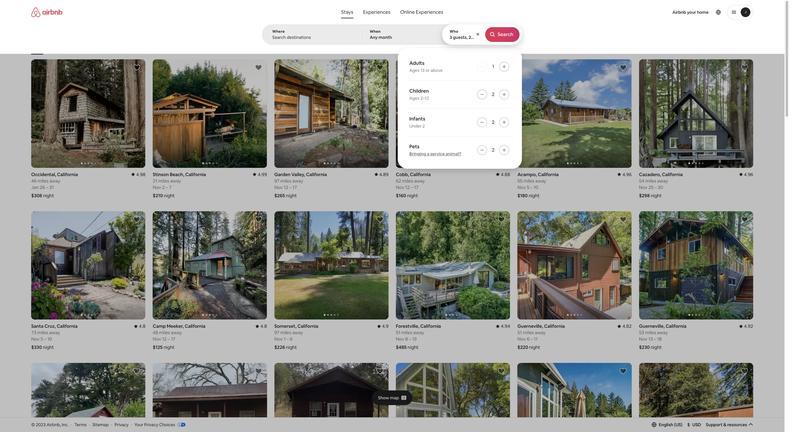 Task type: vqa. For each thing, say whether or not it's contained in the screenshot.
'lake.' within the "4.95 · 22 REVIEWS" dialog
no



Task type: describe. For each thing, give the bounding box(es) containing it.
usd
[[693, 423, 702, 428]]

nov inside cobb, california 62 miles away nov 12 – 17 $160 night
[[396, 185, 405, 190]]

4.8 for camp meeker, california 48 miles away nov 12 – 17 $125 night
[[261, 324, 267, 330]]

12 for 4.89
[[284, 185, 289, 190]]

pools
[[428, 45, 438, 50]]

english (us) button
[[652, 423, 683, 428]]

airbnb your home
[[673, 9, 709, 15]]

4.99 out of 5 average rating image
[[253, 172, 267, 178]]

bringing a service animal? button
[[410, 151, 462, 157]]

30
[[659, 185, 664, 190]]

– inside garden valley, california 97 miles away nov 12 – 17 $265 night
[[290, 185, 292, 190]]

add to wishlist: valley springs, california image
[[255, 368, 262, 376]]

miles inside santa cruz, california 73 miles away nov 5 – 10 $330 night
[[37, 330, 48, 336]]

add to wishlist: forestville, california image
[[498, 216, 506, 224]]

california inside stinson beach, california 21 miles away nov 2 – 7 $210 night
[[185, 172, 206, 178]]

1 inside stays tab panel
[[493, 63, 495, 70]]

none search field containing stays
[[263, 0, 523, 169]]

4.96 for acampo, california 55 miles away nov 5 – 10 $180 night
[[623, 172, 632, 178]]

night inside forestville, california 51 miles away nov 8 – 13 $485 night
[[408, 345, 419, 351]]

nov inside the acampo, california 55 miles away nov 5 – 10 $180 night
[[518, 185, 526, 190]]

add to wishlist: cloverdale, california image
[[498, 368, 506, 376]]

airbnb,
[[47, 423, 61, 428]]

4.88 out of 5 average rating image
[[497, 172, 511, 178]]

occidental, california 46 miles away jan 26 – 31 $308 night
[[31, 172, 78, 199]]

nov inside santa cruz, california 73 miles away nov 5 – 10 $330 night
[[31, 337, 40, 343]]

4.99
[[258, 172, 267, 178]]

away inside santa cruz, california 73 miles away nov 5 – 10 $330 night
[[49, 330, 60, 336]]

4.96 out of 5 average rating image for cazadero, california 54 miles away nov 25 – 30 $298 night
[[740, 172, 754, 178]]

– inside stinson beach, california 21 miles away nov 2 – 7 $210 night
[[166, 185, 168, 190]]

california inside the acampo, california 55 miles away nov 5 – 10 $180 night
[[539, 172, 559, 178]]

guerneville, california 51 miles away nov 6 – 11 $220 night
[[518, 324, 566, 351]]

miles inside cazadero, california 54 miles away nov 25 – 30 $298 night
[[646, 178, 657, 184]]

$485
[[396, 345, 407, 351]]

10 inside the acampo, california 55 miles away nov 5 – 10 $180 night
[[534, 185, 539, 190]]

$
[[688, 423, 691, 428]]

cruz,
[[44, 324, 56, 330]]

4.98 out of 5 average rating image
[[131, 172, 146, 178]]

4.96 out of 5 average rating image for acampo, california 55 miles away nov 5 – 10 $180 night
[[618, 172, 632, 178]]

miles inside 'guerneville, california 53 miles away nov 13 – 18 $230 night'
[[646, 330, 657, 336]]

occidental,
[[31, 172, 56, 178]]

california inside somerset, california 97 miles away nov 1 – 6 $226 night
[[298, 324, 319, 330]]

garden
[[275, 172, 291, 178]]

3
[[450, 35, 453, 40]]

children
[[410, 88, 429, 94]]

ages for children
[[410, 96, 420, 101]]

adults ages 13 or above
[[410, 60, 443, 73]]

miles inside the acampo, california 55 miles away nov 5 – 10 $180 night
[[524, 178, 535, 184]]

miles inside guerneville, california 51 miles away nov 6 – 11 $220 night
[[524, 330, 534, 336]]

inc.
[[62, 423, 69, 428]]

add to wishlist: los gatos, california image
[[620, 368, 628, 376]]

camp
[[153, 324, 166, 330]]

santa cruz, california 73 miles away nov 5 – 10 $330 night
[[31, 324, 78, 351]]

1 · from the left
[[71, 423, 72, 428]]

add to wishlist: garden valley, california image
[[377, 64, 384, 71]]

support
[[707, 423, 723, 428]]

6 inside somerset, california 97 miles away nov 1 – 6 $226 night
[[290, 337, 293, 343]]

away inside occidental, california 46 miles away jan 26 – 31 $308 night
[[50, 178, 60, 184]]

vineyards
[[474, 45, 492, 50]]

– inside guerneville, california 51 miles away nov 6 – 11 $220 night
[[531, 337, 533, 343]]

13 inside 'guerneville, california 53 miles away nov 13 – 18 $230 night'
[[649, 337, 654, 343]]

english (us)
[[660, 423, 683, 428]]

18
[[658, 337, 663, 343]]

night inside garden valley, california 97 miles away nov 12 – 17 $265 night
[[286, 193, 297, 199]]

acampo,
[[518, 172, 538, 178]]

night inside cazadero, california 54 miles away nov 25 – 30 $298 night
[[652, 193, 662, 199]]

off-
[[381, 45, 388, 50]]

cazadero,
[[640, 172, 662, 178]]

miles inside somerset, california 97 miles away nov 1 – 6 $226 night
[[281, 330, 292, 336]]

show map
[[379, 396, 400, 401]]

10 inside santa cruz, california 73 miles away nov 5 – 10 $330 night
[[47, 337, 52, 343]]

nov inside forestville, california 51 miles away nov 8 – 13 $485 night
[[396, 337, 405, 343]]

2–12
[[421, 96, 429, 101]]

resources
[[728, 423, 748, 428]]

nov inside guerneville, california 51 miles away nov 6 – 11 $220 night
[[518, 337, 526, 343]]

month
[[379, 35, 392, 40]]

choices
[[159, 423, 175, 428]]

$125
[[153, 345, 163, 351]]

4.8 out of 5 average rating image
[[134, 324, 146, 330]]

12 for 4.8
[[162, 337, 167, 343]]

13 inside adults ages 13 or above
[[421, 68, 425, 73]]

– inside occidental, california 46 miles away jan 26 – 31 $308 night
[[46, 185, 48, 190]]

$308
[[31, 193, 42, 199]]

forestville,
[[396, 324, 420, 330]]

online experiences link
[[396, 6, 449, 18]]

or
[[426, 68, 430, 73]]

4.96 for cazadero, california 54 miles away nov 25 – 30 $298 night
[[745, 172, 754, 178]]

nov inside somerset, california 97 miles away nov 1 – 6 $226 night
[[275, 337, 283, 343]]

stinson beach, california 21 miles away nov 2 – 7 $210 night
[[153, 172, 206, 199]]

profile element
[[454, 0, 754, 25]]

cobb,
[[396, 172, 409, 178]]

nov inside cazadero, california 54 miles away nov 25 – 30 $298 night
[[640, 185, 648, 190]]

add to wishlist: stinson beach, california image
[[255, 64, 262, 71]]

amazing pools
[[412, 45, 438, 50]]

airbnb
[[673, 9, 687, 15]]

service
[[431, 151, 445, 157]]

group containing off-the-grid
[[31, 31, 649, 55]]

away inside the acampo, california 55 miles away nov 5 – 10 $180 night
[[536, 178, 547, 184]]

infants under 2
[[410, 116, 426, 129]]

48
[[153, 330, 158, 336]]

show map button
[[372, 391, 413, 406]]

away inside camp meeker, california 48 miles away nov 12 – 17 $125 night
[[171, 330, 182, 336]]

home
[[698, 9, 709, 15]]

acampo, california 55 miles away nov 5 – 10 $180 night
[[518, 172, 559, 199]]

night inside stinson beach, california 21 miles away nov 2 – 7 $210 night
[[164, 193, 175, 199]]

when
[[370, 29, 381, 34]]

night inside the acampo, california 55 miles away nov 5 – 10 $180 night
[[529, 193, 540, 199]]

away inside stinson beach, california 21 miles away nov 2 – 7 $210 night
[[170, 178, 181, 184]]

privacy inside your privacy choices link
[[144, 423, 158, 428]]

– inside somerset, california 97 miles away nov 1 – 6 $226 night
[[287, 337, 289, 343]]

away inside cazadero, california 54 miles away nov 25 – 30 $298 night
[[658, 178, 669, 184]]

guerneville, for 53
[[640, 324, 665, 330]]

the-
[[388, 45, 395, 50]]

your
[[135, 423, 143, 428]]

5 inside santa cruz, california 73 miles away nov 5 – 10 $330 night
[[41, 337, 43, 343]]

sitemap link
[[93, 423, 109, 428]]

guerneville, for 51
[[518, 324, 544, 330]]

california inside 'guerneville, california 53 miles away nov 13 – 18 $230 night'
[[666, 324, 687, 330]]

english
[[660, 423, 674, 428]]

Where field
[[273, 35, 353, 40]]

away inside 'guerneville, california 53 miles away nov 13 – 18 $230 night'
[[658, 330, 669, 336]]

infants,
[[473, 35, 487, 40]]

add to wishlist: cazadero, california image
[[742, 64, 749, 71]]

– inside forestville, california 51 miles away nov 8 – 13 $485 night
[[409, 337, 412, 343]]

97 inside somerset, california 97 miles away nov 1 – 6 $226 night
[[275, 330, 280, 336]]

add to wishlist: occidental, california image
[[133, 64, 141, 71]]

cazadero, california 54 miles away nov 25 – 30 $298 night
[[640, 172, 684, 199]]

– inside camp meeker, california 48 miles away nov 12 – 17 $125 night
[[168, 337, 170, 343]]

– inside cobb, california 62 miles away nov 12 – 17 $160 night
[[411, 185, 414, 190]]

1 privacy from the left
[[115, 423, 129, 428]]

13 inside forestville, california 51 miles away nov 8 – 13 $485 night
[[413, 337, 417, 343]]

4.8 for santa cruz, california 73 miles away nov 5 – 10 $330 night
[[139, 324, 146, 330]]

infants
[[410, 116, 426, 122]]

54
[[640, 178, 645, 184]]

(us)
[[675, 423, 683, 428]]

ages for adults
[[410, 68, 420, 73]]

4.92 out of 5 average rating image
[[740, 324, 754, 330]]

4.9
[[382, 324, 389, 330]]

7
[[169, 185, 172, 190]]

under
[[410, 123, 422, 129]]

73
[[31, 330, 36, 336]]

california inside garden valley, california 97 miles away nov 12 – 17 $265 night
[[306, 172, 327, 178]]

stinson
[[153, 172, 169, 178]]

$160
[[396, 193, 407, 199]]

pets bringing a service animal?
[[410, 144, 462, 157]]

national parks
[[501, 45, 526, 50]]

amazing
[[412, 45, 427, 50]]

california inside guerneville, california 51 miles away nov 6 – 11 $220 night
[[545, 324, 566, 330]]

show
[[379, 396, 390, 401]]

night inside occidental, california 46 miles away jan 26 – 31 $308 night
[[43, 193, 54, 199]]

your privacy choices
[[135, 423, 175, 428]]

miles inside cobb, california 62 miles away nov 12 – 17 $160 night
[[403, 178, 414, 184]]

2 · from the left
[[89, 423, 90, 428]]

53
[[640, 330, 645, 336]]

add to wishlist: somerset, california image
[[377, 216, 384, 224]]



Task type: locate. For each thing, give the bounding box(es) containing it.
night inside camp meeker, california 48 miles away nov 12 – 17 $125 night
[[164, 345, 175, 351]]

31
[[49, 185, 54, 190]]

1 left add to wishlist: cobb, california icon at the top of the page
[[493, 63, 495, 70]]

valley,
[[292, 172, 305, 178]]

what can we help you find? tab list
[[337, 6, 396, 18]]

adults
[[410, 60, 425, 66]]

1 inside somerset, california 97 miles away nov 1 – 6 $226 night
[[284, 337, 286, 343]]

miles up 8
[[402, 330, 413, 336]]

·
[[71, 423, 72, 428], [89, 423, 90, 428], [111, 423, 112, 428], [131, 423, 132, 428]]

3 · from the left
[[111, 423, 112, 428]]

nov inside stinson beach, california 21 miles away nov 2 – 7 $210 night
[[153, 185, 161, 190]]

away inside guerneville, california 51 miles away nov 6 – 11 $220 night
[[535, 330, 546, 336]]

add to wishlist: tomales, california image
[[133, 368, 141, 376]]

stays
[[342, 9, 354, 15]]

add to wishlist: camp meeker, california image
[[255, 216, 262, 224]]

nov down 54
[[640, 185, 648, 190]]

nov up $226
[[275, 337, 283, 343]]

miles down somerset,
[[281, 330, 292, 336]]

night down 7
[[164, 193, 175, 199]]

– inside 'guerneville, california 53 miles away nov 13 – 18 $230 night'
[[655, 337, 657, 343]]

miles right 53
[[646, 330, 657, 336]]

51 inside forestville, california 51 miles away nov 8 – 13 $485 night
[[396, 330, 401, 336]]

0 horizontal spatial 12
[[162, 337, 167, 343]]

miles down camp at the bottom
[[159, 330, 170, 336]]

0 vertical spatial ages
[[410, 68, 420, 73]]

55
[[518, 178, 523, 184]]

0 horizontal spatial 4.96 out of 5 average rating image
[[618, 172, 632, 178]]

12 inside camp meeker, california 48 miles away nov 12 – 17 $125 night
[[162, 337, 167, 343]]

terms
[[75, 423, 87, 428]]

somerset,
[[275, 324, 297, 330]]

12 up $160
[[406, 185, 410, 190]]

1 vertical spatial 1
[[284, 337, 286, 343]]

0 horizontal spatial 1
[[284, 337, 286, 343]]

$220
[[518, 345, 529, 351]]

26
[[40, 185, 45, 190]]

experiences right online
[[416, 9, 444, 15]]

cobb, california 62 miles away nov 12 – 17 $160 night
[[396, 172, 431, 199]]

support & resources
[[707, 423, 748, 428]]

46
[[31, 178, 37, 184]]

· left your
[[131, 423, 132, 428]]

parks
[[517, 45, 526, 50]]

0 horizontal spatial 4.96
[[623, 172, 632, 178]]

add to wishlist: acampo, california image
[[620, 64, 628, 71]]

1 horizontal spatial 1
[[493, 63, 495, 70]]

4.96
[[623, 172, 632, 178], [745, 172, 754, 178]]

17
[[415, 185, 419, 190], [293, 185, 297, 190], [171, 337, 176, 343]]

miles inside occidental, california 46 miles away jan 26 – 31 $308 night
[[38, 178, 49, 184]]

2 4.8 from the left
[[261, 324, 267, 330]]

4.82 out of 5 average rating image
[[618, 324, 632, 330]]

51 inside guerneville, california 51 miles away nov 6 – 11 $220 night
[[518, 330, 523, 336]]

add to wishlist: guerneville, california image
[[620, 216, 628, 224]]

1 horizontal spatial 10
[[534, 185, 539, 190]]

4.82
[[623, 324, 632, 330]]

trending
[[448, 45, 464, 50]]

off-the-grid
[[381, 45, 402, 50]]

©
[[31, 423, 35, 428]]

away down valley,
[[293, 178, 304, 184]]

1 4.96 from the left
[[623, 172, 632, 178]]

4.8 out of 5 average rating image
[[256, 324, 267, 330]]

2 inside stinson beach, california 21 miles away nov 2 – 7 $210 night
[[162, 185, 165, 190]]

4.8 left camp at the bottom
[[139, 324, 146, 330]]

add to wishlist: guerneville, california image
[[742, 216, 749, 224]]

1 vertical spatial 5
[[41, 337, 43, 343]]

51 for guerneville, california
[[518, 330, 523, 336]]

None search field
[[263, 0, 523, 169]]

5
[[527, 185, 530, 190], [41, 337, 43, 343]]

away up the 11
[[535, 330, 546, 336]]

8
[[406, 337, 408, 343]]

miles inside forestville, california 51 miles away nov 8 – 13 $485 night
[[402, 330, 413, 336]]

11
[[534, 337, 538, 343]]

miles down the stinson in the left of the page
[[158, 178, 169, 184]]

support & resources button
[[707, 423, 754, 428]]

nov inside 'guerneville, california 53 miles away nov 13 – 18 $230 night'
[[640, 337, 648, 343]]

meeker,
[[167, 324, 184, 330]]

grid
[[395, 45, 402, 50]]

night down 18
[[652, 345, 662, 351]]

night right $226
[[286, 345, 297, 351]]

1 97 from the top
[[275, 178, 280, 184]]

away inside garden valley, california 97 miles away nov 12 – 17 $265 night
[[293, 178, 304, 184]]

online experiences
[[401, 9, 444, 15]]

away down beach,
[[170, 178, 181, 184]]

away down acampo,
[[536, 178, 547, 184]]

6 down somerset,
[[290, 337, 293, 343]]

privacy right your
[[144, 423, 158, 428]]

miles down cobb,
[[403, 178, 414, 184]]

night right $330
[[43, 345, 54, 351]]

nov down 62
[[396, 185, 405, 190]]

animal?
[[446, 151, 462, 157]]

1 6 from the left
[[527, 337, 530, 343]]

1 horizontal spatial guerneville,
[[640, 324, 665, 330]]

experiences up when
[[363, 9, 391, 15]]

10
[[534, 185, 539, 190], [47, 337, 52, 343]]

away down forestville,
[[414, 330, 425, 336]]

nov up $220
[[518, 337, 526, 343]]

17 inside garden valley, california 97 miles away nov 12 – 17 $265 night
[[293, 185, 297, 190]]

miles up the 11
[[524, 330, 534, 336]]

guerneville, inside 'guerneville, california 53 miles away nov 13 – 18 $230 night'
[[640, 324, 665, 330]]

miles inside camp meeker, california 48 miles away nov 12 – 17 $125 night
[[159, 330, 170, 336]]

privacy
[[115, 423, 129, 428], [144, 423, 158, 428]]

nov up $265
[[275, 185, 283, 190]]

miles
[[38, 178, 49, 184], [158, 178, 169, 184], [403, 178, 414, 184], [524, 178, 535, 184], [281, 178, 292, 184], [646, 178, 657, 184], [37, 330, 48, 336], [159, 330, 170, 336], [402, 330, 413, 336], [524, 330, 534, 336], [281, 330, 292, 336], [646, 330, 657, 336]]

privacy link
[[115, 423, 129, 428]]

ages inside "children ages 2–12"
[[410, 96, 420, 101]]

1 horizontal spatial 6
[[527, 337, 530, 343]]

1 4.96 out of 5 average rating image from the left
[[618, 172, 632, 178]]

17 inside cobb, california 62 miles away nov 12 – 17 $160 night
[[415, 185, 419, 190]]

2
[[469, 35, 472, 40], [488, 35, 491, 40], [492, 91, 495, 98], [492, 119, 495, 126], [423, 123, 425, 129], [492, 147, 495, 153], [162, 185, 165, 190]]

&
[[724, 423, 727, 428]]

2 97 from the top
[[275, 330, 280, 336]]

2 horizontal spatial 17
[[415, 185, 419, 190]]

4.89
[[380, 172, 389, 178]]

2 6 from the left
[[290, 337, 293, 343]]

privacy left your
[[115, 423, 129, 428]]

1 horizontal spatial 13
[[421, 68, 425, 73]]

jan
[[31, 185, 39, 190]]

any
[[370, 35, 378, 40]]

garden valley, california 97 miles away nov 12 – 17 $265 night
[[275, 172, 327, 199]]

6
[[527, 337, 530, 343], [290, 337, 293, 343]]

night inside 'guerneville, california 53 miles away nov 13 – 18 $230 night'
[[652, 345, 662, 351]]

6 inside guerneville, california 51 miles away nov 6 – 11 $220 night
[[527, 337, 530, 343]]

online
[[401, 9, 415, 15]]

1 vertical spatial 10
[[47, 337, 52, 343]]

miles down garden
[[281, 178, 292, 184]]

night down 8
[[408, 345, 419, 351]]

51 up $220
[[518, 330, 523, 336]]

4.8 left somerset,
[[261, 324, 267, 330]]

12
[[406, 185, 410, 190], [284, 185, 289, 190], [162, 337, 167, 343]]

4.94 out of 5 average rating image
[[497, 324, 511, 330]]

experiences inside button
[[363, 9, 391, 15]]

0 horizontal spatial guerneville,
[[518, 324, 544, 330]]

night inside cobb, california 62 miles away nov 12 – 17 $160 night
[[408, 193, 419, 199]]

5 inside the acampo, california 55 miles away nov 5 – 10 $180 night
[[527, 185, 530, 190]]

0 vertical spatial 1
[[493, 63, 495, 70]]

nov down 48
[[153, 337, 161, 343]]

nov down 21
[[153, 185, 161, 190]]

12 inside cobb, california 62 miles away nov 12 – 17 $160 night
[[406, 185, 410, 190]]

2 guerneville, from the left
[[640, 324, 665, 330]]

1 horizontal spatial 4.96
[[745, 172, 754, 178]]

california inside cazadero, california 54 miles away nov 25 – 30 $298 night
[[663, 172, 684, 178]]

children ages 2–12
[[410, 88, 429, 101]]

0 vertical spatial 97
[[275, 178, 280, 184]]

stays button
[[337, 6, 359, 18]]

night down the 31
[[43, 193, 54, 199]]

away right 62
[[415, 178, 425, 184]]

5 up $330
[[41, 337, 43, 343]]

25
[[649, 185, 654, 190]]

night inside somerset, california 97 miles away nov 1 – 6 $226 night
[[286, 345, 297, 351]]

97 down garden
[[275, 178, 280, 184]]

6 left the 11
[[527, 337, 530, 343]]

california inside occidental, california 46 miles away jan 26 – 31 $308 night
[[57, 172, 78, 178]]

away inside cobb, california 62 miles away nov 12 – 17 $160 night
[[415, 178, 425, 184]]

1 experiences from the left
[[363, 9, 391, 15]]

above
[[431, 68, 443, 73]]

group
[[31, 31, 649, 55], [31, 59, 146, 168], [153, 59, 382, 168], [275, 59, 389, 168], [396, 59, 511, 168], [518, 59, 632, 168], [640, 59, 754, 168], [31, 212, 146, 320], [153, 212, 267, 320], [275, 212, 389, 320], [396, 212, 511, 320], [518, 212, 747, 320], [640, 212, 754, 320], [31, 364, 146, 433], [153, 364, 267, 433], [275, 364, 389, 433], [396, 364, 511, 433], [518, 364, 632, 433], [640, 364, 754, 433]]

camp meeker, california 48 miles away nov 12 – 17 $125 night
[[153, 324, 206, 351]]

night right $265
[[286, 193, 297, 199]]

away inside forestville, california 51 miles away nov 8 – 13 $485 night
[[414, 330, 425, 336]]

1 horizontal spatial 4.8
[[261, 324, 267, 330]]

ages down "children"
[[410, 96, 420, 101]]

97
[[275, 178, 280, 184], [275, 330, 280, 336]]

1 horizontal spatial 4.96 out of 5 average rating image
[[740, 172, 754, 178]]

away up the 31
[[50, 178, 60, 184]]

miles inside garden valley, california 97 miles away nov 12 – 17 $265 night
[[281, 178, 292, 184]]

miles up 25 at the top of page
[[646, 178, 657, 184]]

guerneville, up 53
[[640, 324, 665, 330]]

nov down 73
[[31, 337, 40, 343]]

· right "terms" link
[[89, 423, 90, 428]]

night right $180
[[529, 193, 540, 199]]

away down cruz,
[[49, 330, 60, 336]]

california
[[57, 172, 78, 178], [185, 172, 206, 178], [410, 172, 431, 178], [539, 172, 559, 178], [306, 172, 327, 178], [663, 172, 684, 178], [57, 324, 78, 330], [185, 324, 206, 330], [421, 324, 442, 330], [545, 324, 566, 330], [298, 324, 319, 330], [666, 324, 687, 330]]

1 51 from the left
[[396, 330, 401, 336]]

pets
[[410, 144, 420, 150]]

1 horizontal spatial privacy
[[144, 423, 158, 428]]

4.88
[[501, 172, 511, 178]]

miles inside stinson beach, california 21 miles away nov 2 – 7 $210 night
[[158, 178, 169, 184]]

nov down 53
[[640, 337, 648, 343]]

away
[[50, 178, 60, 184], [170, 178, 181, 184], [415, 178, 425, 184], [536, 178, 547, 184], [293, 178, 304, 184], [658, 178, 669, 184], [49, 330, 60, 336], [171, 330, 182, 336], [414, 330, 425, 336], [535, 330, 546, 336], [293, 330, 304, 336], [658, 330, 669, 336]]

2 4.96 out of 5 average rating image from the left
[[740, 172, 754, 178]]

miles down acampo,
[[524, 178, 535, 184]]

4.89 out of 5 average rating image
[[375, 172, 389, 178]]

4.98
[[136, 172, 146, 178]]

5 up $180
[[527, 185, 530, 190]]

· right inc.
[[71, 423, 72, 428]]

guerneville, up the 11
[[518, 324, 544, 330]]

17 for 4.89
[[293, 185, 297, 190]]

airbnb your home link
[[670, 6, 713, 19]]

away down meeker, at left
[[171, 330, 182, 336]]

2 horizontal spatial 13
[[649, 337, 654, 343]]

away down somerset,
[[293, 330, 304, 336]]

– inside the acampo, california 55 miles away nov 5 – 10 $180 night
[[531, 185, 533, 190]]

2 ages from the top
[[410, 96, 420, 101]]

$265
[[275, 193, 285, 199]]

· left privacy link
[[111, 423, 112, 428]]

0 horizontal spatial 17
[[171, 337, 176, 343]]

1 horizontal spatial 12
[[284, 185, 289, 190]]

ages down the adults
[[410, 68, 420, 73]]

4 · from the left
[[131, 423, 132, 428]]

– inside cazadero, california 54 miles away nov 25 – 30 $298 night
[[655, 185, 658, 190]]

nov down '55'
[[518, 185, 526, 190]]

13 right 8
[[413, 337, 417, 343]]

0 vertical spatial 5
[[527, 185, 530, 190]]

2 privacy from the left
[[144, 423, 158, 428]]

12 up $265
[[284, 185, 289, 190]]

2 inside infants under 2
[[423, 123, 425, 129]]

13
[[421, 68, 425, 73], [413, 337, 417, 343], [649, 337, 654, 343]]

– inside santa cruz, california 73 miles away nov 5 – 10 $330 night
[[44, 337, 46, 343]]

1 horizontal spatial 17
[[293, 185, 297, 190]]

4.92
[[745, 324, 754, 330]]

51 down forestville,
[[396, 330, 401, 336]]

nov left 8
[[396, 337, 405, 343]]

2 51 from the left
[[518, 330, 523, 336]]

0 horizontal spatial 6
[[290, 337, 293, 343]]

miles down santa in the left bottom of the page
[[37, 330, 48, 336]]

2 4.96 from the left
[[745, 172, 754, 178]]

add to wishlist: cobb, california image
[[498, 64, 506, 71]]

13 left or
[[421, 68, 425, 73]]

1 horizontal spatial 51
[[518, 330, 523, 336]]

0 horizontal spatial 5
[[41, 337, 43, 343]]

map
[[390, 396, 400, 401]]

stays tab panel
[[263, 25, 523, 169]]

12 up $125
[[162, 337, 167, 343]]

0 horizontal spatial 51
[[396, 330, 401, 336]]

51 for forestville, california
[[396, 330, 401, 336]]

21
[[153, 178, 157, 184]]

0 horizontal spatial privacy
[[115, 423, 129, 428]]

away up 30
[[658, 178, 669, 184]]

california inside cobb, california 62 miles away nov 12 – 17 $160 night
[[410, 172, 431, 178]]

terms · sitemap · privacy ·
[[75, 423, 132, 428]]

2 experiences from the left
[[416, 9, 444, 15]]

–
[[46, 185, 48, 190], [166, 185, 168, 190], [411, 185, 414, 190], [531, 185, 533, 190], [290, 185, 292, 190], [655, 185, 658, 190], [44, 337, 46, 343], [168, 337, 170, 343], [409, 337, 412, 343], [531, 337, 533, 343], [287, 337, 289, 343], [655, 337, 657, 343]]

add to wishlist: valley springs, california image
[[377, 368, 384, 376]]

10 down acampo,
[[534, 185, 539, 190]]

0 horizontal spatial 10
[[47, 337, 52, 343]]

97 inside garden valley, california 97 miles away nov 12 – 17 $265 night
[[275, 178, 280, 184]]

guerneville, inside guerneville, california 51 miles away nov 6 – 11 $220 night
[[518, 324, 544, 330]]

who 3 guests, 2 infants, 2 pets
[[450, 29, 501, 40]]

1 horizontal spatial experiences
[[416, 9, 444, 15]]

0 horizontal spatial 13
[[413, 337, 417, 343]]

night down the 11
[[530, 345, 541, 351]]

away inside somerset, california 97 miles away nov 1 – 6 $226 night
[[293, 330, 304, 336]]

add to wishlist: watsonville, california image
[[742, 368, 749, 376]]

sitemap
[[93, 423, 109, 428]]

0 vertical spatial 10
[[534, 185, 539, 190]]

california inside forestville, california 51 miles away nov 8 – 13 $485 night
[[421, 324, 442, 330]]

a
[[428, 151, 430, 157]]

1 horizontal spatial 5
[[527, 185, 530, 190]]

california inside camp meeker, california 48 miles away nov 12 – 17 $125 night
[[185, 324, 206, 330]]

0 horizontal spatial experiences
[[363, 9, 391, 15]]

night inside guerneville, california 51 miles away nov 6 – 11 $220 night
[[530, 345, 541, 351]]

night right $125
[[164, 345, 175, 351]]

1 vertical spatial ages
[[410, 96, 420, 101]]

pets
[[492, 35, 501, 40]]

california inside santa cruz, california 73 miles away nov 5 – 10 $330 night
[[57, 324, 78, 330]]

10 down cruz,
[[47, 337, 52, 343]]

1 vertical spatial 97
[[275, 330, 280, 336]]

night down 30
[[652, 193, 662, 199]]

night right $160
[[408, 193, 419, 199]]

nov inside garden valley, california 97 miles away nov 12 – 17 $265 night
[[275, 185, 283, 190]]

97 down somerset,
[[275, 330, 280, 336]]

1 ages from the top
[[410, 68, 420, 73]]

12 inside garden valley, california 97 miles away nov 12 – 17 $265 night
[[284, 185, 289, 190]]

1 up $226
[[284, 337, 286, 343]]

nov
[[153, 185, 161, 190], [396, 185, 405, 190], [518, 185, 526, 190], [275, 185, 283, 190], [640, 185, 648, 190], [31, 337, 40, 343], [153, 337, 161, 343], [396, 337, 405, 343], [518, 337, 526, 343], [275, 337, 283, 343], [640, 337, 648, 343]]

terms link
[[75, 423, 87, 428]]

ages inside adults ages 13 or above
[[410, 68, 420, 73]]

13 left 18
[[649, 337, 654, 343]]

nov inside camp meeker, california 48 miles away nov 12 – 17 $125 night
[[153, 337, 161, 343]]

2023
[[36, 423, 46, 428]]

0 horizontal spatial 4.8
[[139, 324, 146, 330]]

miles up 26
[[38, 178, 49, 184]]

add to wishlist: santa cruz, california image
[[133, 216, 141, 224]]

17 for 4.8
[[171, 337, 176, 343]]

4.96 out of 5 average rating image
[[618, 172, 632, 178], [740, 172, 754, 178]]

1 guerneville, from the left
[[518, 324, 544, 330]]

$210
[[153, 193, 163, 199]]

away up 18
[[658, 330, 669, 336]]

2 horizontal spatial 12
[[406, 185, 410, 190]]

17 inside camp meeker, california 48 miles away nov 12 – 17 $125 night
[[171, 337, 176, 343]]

62
[[396, 178, 402, 184]]

4.9 out of 5 average rating image
[[378, 324, 389, 330]]

night inside santa cruz, california 73 miles away nov 5 – 10 $330 night
[[43, 345, 54, 351]]

1 4.8 from the left
[[139, 324, 146, 330]]



